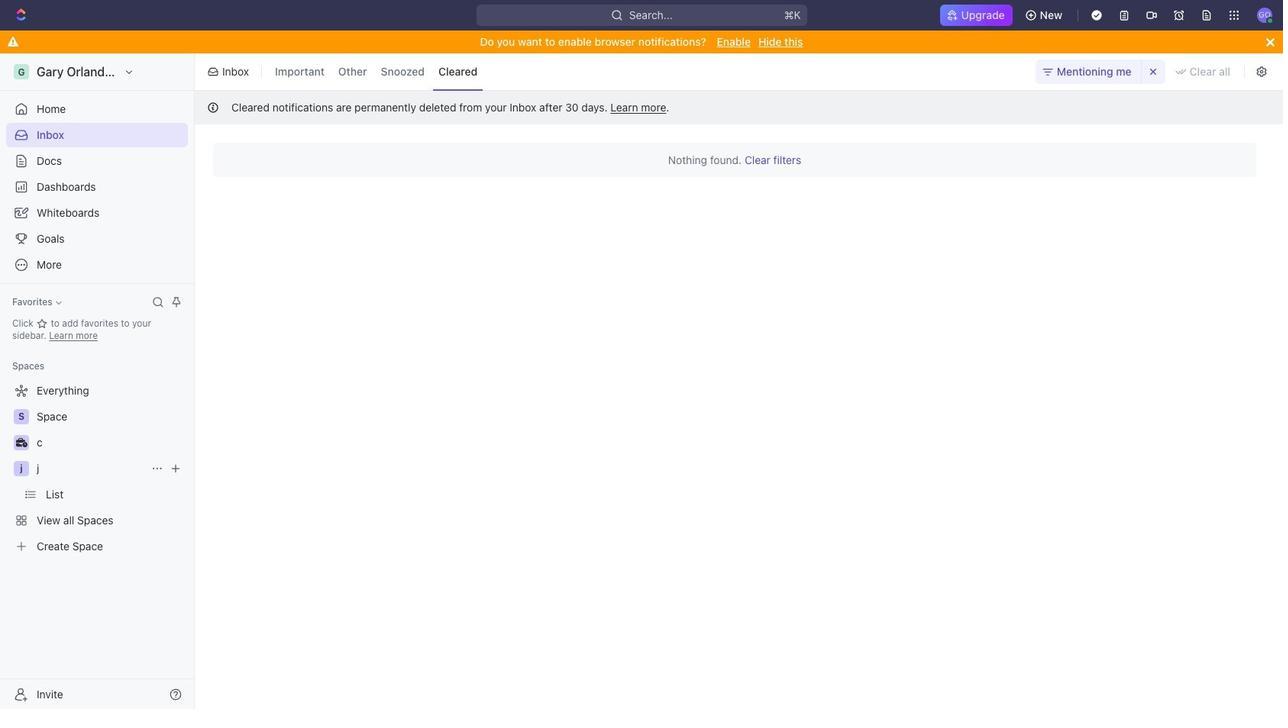 Task type: vqa. For each thing, say whether or not it's contained in the screenshot.
j, , Element
yes



Task type: locate. For each thing, give the bounding box(es) containing it.
j, , element
[[14, 461, 29, 477]]

tab list
[[267, 50, 486, 93]]

tree
[[6, 379, 188, 559]]

space, , element
[[14, 409, 29, 425]]



Task type: describe. For each thing, give the bounding box(es) containing it.
gary orlando's workspace, , element
[[14, 64, 29, 79]]

business time image
[[16, 438, 27, 448]]

sidebar navigation
[[0, 53, 198, 710]]

tree inside sidebar "navigation"
[[6, 379, 188, 559]]



